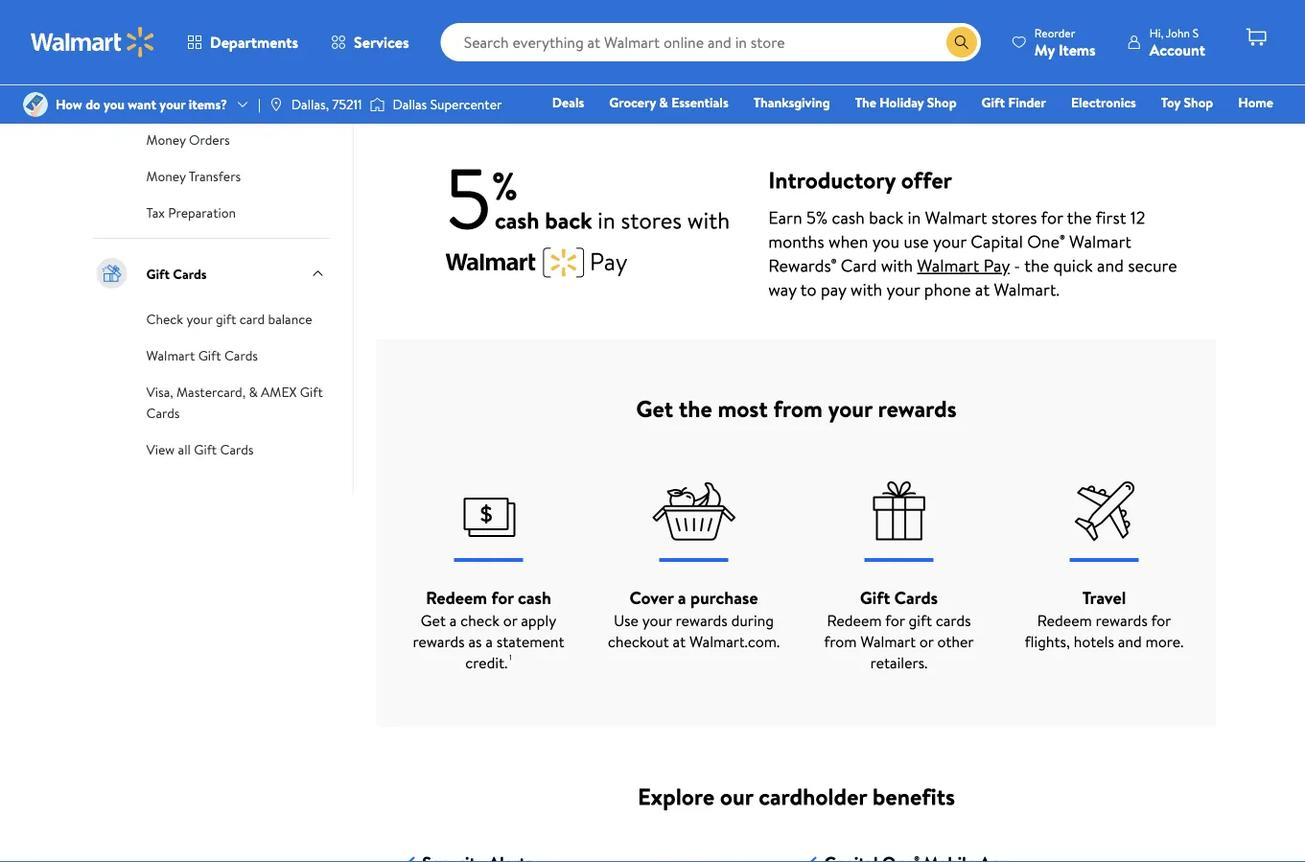 Task type: describe. For each thing, give the bounding box(es) containing it.
walmart+
[[1217, 120, 1274, 139]]

|
[[258, 95, 261, 114]]

view all gift cards
[[146, 440, 254, 459]]

deposit
[[146, 94, 192, 113]]

gift right all
[[194, 440, 217, 459]]

walmart
[[146, 346, 195, 365]]

all
[[178, 440, 191, 459]]

home fashion
[[984, 93, 1274, 139]]

check cashing link
[[146, 19, 233, 40]]

 image for how do you want your items?
[[23, 92, 48, 117]]

75211
[[332, 95, 362, 114]]

essentials
[[672, 93, 729, 112]]

hi,
[[1150, 24, 1164, 41]]

cards up the 'check your gift card balance' link
[[173, 264, 207, 283]]

check cashing
[[146, 21, 233, 40]]

money transfers
[[146, 167, 241, 186]]

items?
[[189, 95, 227, 114]]

orders
[[189, 130, 230, 149]]

toy shop
[[1162, 93, 1214, 112]]

balance
[[268, 310, 312, 329]]

view
[[146, 440, 175, 459]]

electronics
[[1072, 93, 1137, 112]]

cards inside walmart gift cards link
[[225, 346, 258, 365]]

s
[[1193, 24, 1200, 41]]

how do you want your items?
[[56, 95, 227, 114]]

search icon image
[[955, 35, 970, 50]]

view all gift cards link
[[146, 438, 254, 460]]

withdraw
[[207, 94, 263, 113]]

printing
[[187, 58, 233, 76]]

do
[[86, 95, 100, 114]]

2 shop from the left
[[1185, 93, 1214, 112]]

walmart image
[[31, 27, 155, 58]]

cart contains 0 items total amount $0.00 image
[[1245, 26, 1268, 49]]

fashion link
[[975, 119, 1037, 140]]

departments
[[210, 32, 298, 53]]

reorder my items
[[1035, 24, 1096, 60]]

money orders link
[[146, 129, 230, 150]]

visa, mastercard, & amex gift cards
[[146, 383, 323, 423]]

tax
[[146, 203, 165, 222]]

one debit
[[1127, 120, 1192, 139]]

the holiday shop
[[856, 93, 957, 112]]

home link
[[1230, 92, 1283, 113]]

dallas supercenter
[[393, 95, 502, 114]]

one
[[1127, 120, 1156, 139]]

registry
[[1053, 120, 1102, 139]]

how
[[56, 95, 82, 114]]

dallas
[[393, 95, 427, 114]]

gift up fashion
[[982, 93, 1006, 112]]

walmart gift cards link
[[146, 344, 258, 366]]

dallas,
[[292, 95, 329, 114]]

Walmart Site-Wide search field
[[441, 23, 981, 61]]

reorder
[[1035, 24, 1076, 41]]

finder
[[1009, 93, 1047, 112]]

walmart+ link
[[1208, 119, 1283, 140]]

transfers
[[189, 167, 241, 186]]

registry link
[[1045, 119, 1111, 140]]

check for check your gift card balance
[[146, 310, 183, 329]]

deposit & withdraw cash link
[[146, 92, 294, 113]]

items
[[1059, 39, 1096, 60]]

check for check printing
[[146, 58, 183, 76]]



Task type: locate. For each thing, give the bounding box(es) containing it.
walmart gift cards
[[146, 346, 258, 365]]

cards inside visa, mastercard, & amex gift cards
[[146, 404, 180, 423]]

0 horizontal spatial shop
[[928, 93, 957, 112]]

grocery
[[610, 93, 656, 112]]

cards down visa, mastercard, & amex gift cards
[[220, 440, 254, 459]]

debit
[[1159, 120, 1192, 139]]

cash
[[266, 94, 294, 113]]

0 horizontal spatial  image
[[23, 92, 48, 117]]

deposit & withdraw cash
[[146, 94, 294, 113]]

hi, john s account
[[1150, 24, 1206, 60]]

 image left how
[[23, 92, 48, 117]]

cards down visa,
[[146, 404, 180, 423]]

your inside the 'check your gift card balance' link
[[187, 310, 213, 329]]

home
[[1239, 93, 1274, 112]]

1 vertical spatial check
[[146, 58, 183, 76]]

gift
[[216, 310, 236, 329]]

& for deposit
[[195, 94, 204, 113]]

money for money transfers
[[146, 167, 186, 186]]

want
[[128, 95, 156, 114]]

 image
[[23, 92, 48, 117], [269, 97, 284, 112]]

0 horizontal spatial your
[[160, 95, 186, 114]]

tax preparation link
[[146, 201, 236, 223]]

1 shop from the left
[[928, 93, 957, 112]]

& for grocery
[[660, 93, 669, 112]]

cashing
[[187, 21, 233, 40]]

the
[[856, 93, 877, 112]]

john
[[1167, 24, 1191, 41]]

visa,
[[146, 383, 173, 402]]

money
[[146, 130, 186, 149], [146, 167, 186, 186]]

1 horizontal spatial shop
[[1185, 93, 1214, 112]]

your left gift
[[187, 310, 213, 329]]

mastercard,
[[177, 383, 246, 402]]

2 horizontal spatial &
[[660, 93, 669, 112]]

& right deposit
[[195, 94, 204, 113]]

1 vertical spatial your
[[187, 310, 213, 329]]

1 money from the top
[[146, 130, 186, 149]]

supercenter
[[430, 95, 502, 114]]

tax preparation
[[146, 203, 236, 222]]

0 horizontal spatial &
[[195, 94, 204, 113]]

preparation
[[168, 203, 236, 222]]

gift finder link
[[973, 92, 1055, 113]]

gift right amex at the top of the page
[[300, 383, 323, 402]]

0 vertical spatial your
[[160, 95, 186, 114]]

& inside 'link'
[[660, 93, 669, 112]]

1 check from the top
[[146, 21, 183, 40]]

money down deposit
[[146, 130, 186, 149]]

gift up mastercard,
[[198, 346, 221, 365]]

1 vertical spatial money
[[146, 167, 186, 186]]

dallas, 75211
[[292, 95, 362, 114]]

my
[[1035, 39, 1055, 60]]

& inside visa, mastercard, & amex gift cards
[[249, 383, 258, 402]]

toy shop link
[[1153, 92, 1223, 113]]

money transfers link
[[146, 165, 241, 186]]

services button
[[315, 19, 426, 65]]

1 horizontal spatial your
[[187, 310, 213, 329]]

shop
[[928, 93, 957, 112], [1185, 93, 1214, 112]]

gift
[[982, 93, 1006, 112], [146, 264, 170, 283], [198, 346, 221, 365], [300, 383, 323, 402], [194, 440, 217, 459]]

& right grocery
[[660, 93, 669, 112]]

your
[[160, 95, 186, 114], [187, 310, 213, 329]]

check your gift card balance link
[[146, 308, 312, 329]]

gift inside visa, mastercard, & amex gift cards
[[300, 383, 323, 402]]

deals link
[[544, 92, 593, 113]]

check printing
[[146, 58, 233, 76]]

money orders
[[146, 130, 230, 149]]

check printing link
[[146, 56, 233, 77]]

shop right 'holiday'
[[928, 93, 957, 112]]

you
[[104, 95, 125, 114]]

services
[[354, 32, 409, 53]]

1 horizontal spatial &
[[249, 383, 258, 402]]

departments button
[[171, 19, 315, 65]]

holiday
[[880, 93, 924, 112]]

thanksgiving
[[754, 93, 831, 112]]

fashion
[[984, 120, 1028, 139]]

& left amex at the top of the page
[[249, 383, 258, 402]]

the holiday shop link
[[847, 92, 966, 113]]

check for check cashing
[[146, 21, 183, 40]]

 image for dallas, 75211
[[269, 97, 284, 112]]

0 vertical spatial check
[[146, 21, 183, 40]]

gift finder
[[982, 93, 1047, 112]]

gift cards
[[146, 264, 207, 283]]

2 vertical spatial check
[[146, 310, 183, 329]]

card
[[240, 310, 265, 329]]

check your gift card balance
[[146, 310, 312, 329]]

shop right toy
[[1185, 93, 1214, 112]]

money for money orders
[[146, 130, 186, 149]]

thanksgiving link
[[745, 92, 839, 113]]

check up walmart
[[146, 310, 183, 329]]

money up tax
[[146, 167, 186, 186]]

3 check from the top
[[146, 310, 183, 329]]

cards down the card
[[225, 346, 258, 365]]

2 money from the top
[[146, 167, 186, 186]]

0 vertical spatial money
[[146, 130, 186, 149]]

 image right |
[[269, 97, 284, 112]]

check up check printing link
[[146, 21, 183, 40]]

visa, mastercard, & amex gift cards link
[[146, 381, 323, 423]]

 image
[[370, 95, 385, 114]]

toy
[[1162, 93, 1181, 112]]

cards inside view all gift cards link
[[220, 440, 254, 459]]

your right want
[[160, 95, 186, 114]]

grocery & essentials link
[[601, 92, 738, 113]]

check up deposit
[[146, 58, 183, 76]]

gift right gift cards image
[[146, 264, 170, 283]]

Search search field
[[441, 23, 981, 61]]

cards
[[173, 264, 207, 283], [225, 346, 258, 365], [146, 404, 180, 423], [220, 440, 254, 459]]

one debit link
[[1119, 119, 1201, 140]]

grocery & essentials
[[610, 93, 729, 112]]

1 horizontal spatial  image
[[269, 97, 284, 112]]

amex
[[261, 383, 297, 402]]

electronics link
[[1063, 92, 1146, 113]]

deals
[[552, 93, 585, 112]]

2 check from the top
[[146, 58, 183, 76]]

gift cards image
[[93, 254, 131, 293]]

check
[[146, 21, 183, 40], [146, 58, 183, 76], [146, 310, 183, 329]]

account
[[1150, 39, 1206, 60]]



Task type: vqa. For each thing, say whether or not it's contained in the screenshot.
"Transfers"
yes



